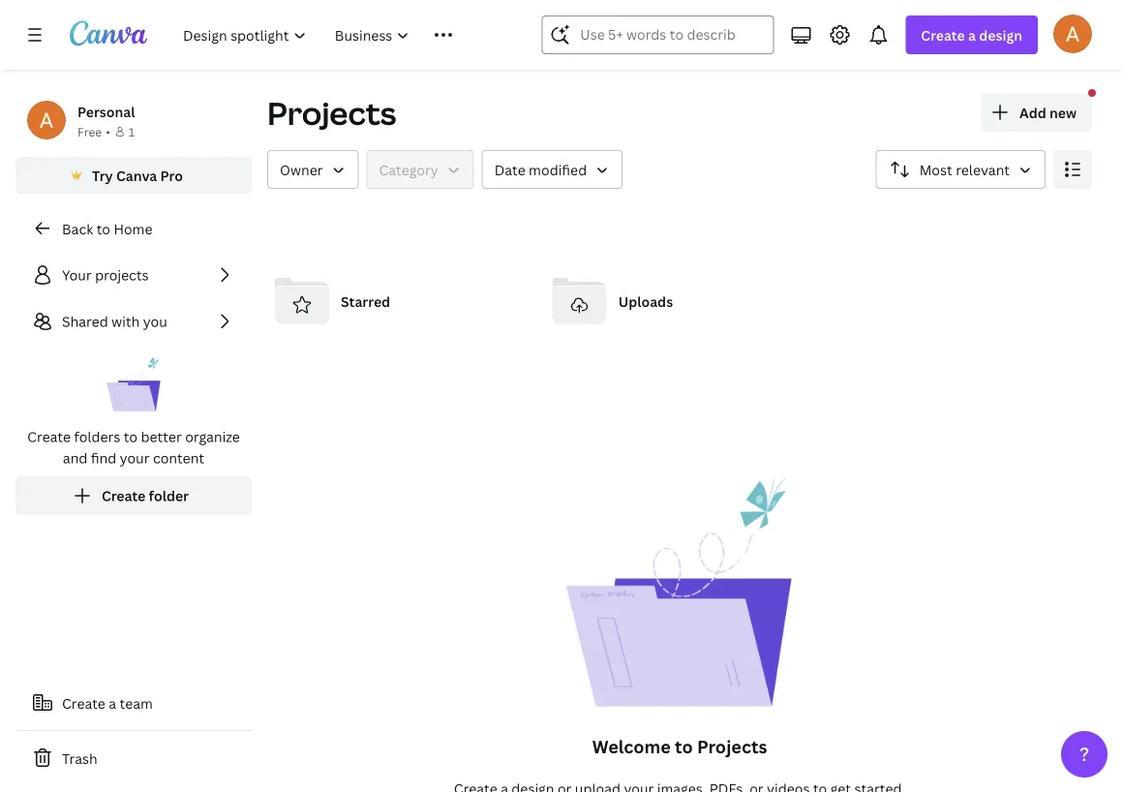 Task type: vqa. For each thing, say whether or not it's contained in the screenshot.
the right Media
no



Task type: locate. For each thing, give the bounding box(es) containing it.
Category button
[[366, 150, 474, 189]]

1 vertical spatial to
[[124, 427, 138, 446]]

trash
[[62, 749, 97, 767]]

a
[[968, 26, 976, 44], [109, 694, 116, 712]]

create a team button
[[15, 684, 252, 722]]

create a design
[[921, 26, 1022, 44]]

create folders to better organize and find your content
[[27, 427, 240, 467]]

create
[[921, 26, 965, 44], [27, 427, 71, 446], [102, 487, 146, 505], [62, 694, 105, 712]]

•
[[106, 123, 110, 139]]

0 vertical spatial a
[[968, 26, 976, 44]]

date modified
[[494, 160, 587, 179]]

create for create folders to better organize and find your content
[[27, 427, 71, 446]]

Date modified button
[[482, 150, 623, 189]]

a inside dropdown button
[[968, 26, 976, 44]]

back
[[62, 219, 93, 238]]

None search field
[[542, 15, 774, 54]]

shared with you
[[62, 312, 167, 331]]

1 vertical spatial projects
[[697, 734, 767, 758]]

2 horizontal spatial to
[[675, 734, 693, 758]]

to
[[96, 219, 110, 238], [124, 427, 138, 446], [675, 734, 693, 758]]

Owner button
[[267, 150, 359, 189]]

pro
[[160, 166, 183, 184]]

free
[[77, 123, 102, 139]]

a left team
[[109, 694, 116, 712]]

to inside create folders to better organize and find your content
[[124, 427, 138, 446]]

category
[[379, 160, 438, 179]]

starred
[[341, 292, 390, 310]]

to right welcome
[[675, 734, 693, 758]]

to up the your
[[124, 427, 138, 446]]

content
[[153, 449, 204, 467]]

to right back
[[96, 219, 110, 238]]

1 vertical spatial a
[[109, 694, 116, 712]]

new
[[1050, 103, 1077, 122]]

create folder
[[102, 487, 189, 505]]

personal
[[77, 102, 135, 121]]

create left design
[[921, 26, 965, 44]]

top level navigation element
[[170, 15, 495, 54], [170, 15, 495, 54]]

folder
[[149, 487, 189, 505]]

starred link
[[267, 266, 537, 336]]

design
[[979, 26, 1022, 44]]

most
[[920, 160, 953, 179]]

create inside create folders to better organize and find your content
[[27, 427, 71, 446]]

1 horizontal spatial to
[[124, 427, 138, 446]]

free •
[[77, 123, 110, 139]]

shared with you link
[[15, 302, 252, 341]]

home
[[114, 219, 152, 238]]

try
[[92, 166, 113, 184]]

create up and
[[27, 427, 71, 446]]

projects
[[267, 92, 396, 134], [697, 734, 767, 758]]

back to home
[[62, 219, 152, 238]]

1 horizontal spatial a
[[968, 26, 976, 44]]

0 horizontal spatial a
[[109, 694, 116, 712]]

create left team
[[62, 694, 105, 712]]

find
[[91, 449, 116, 467]]

2 vertical spatial to
[[675, 734, 693, 758]]

create inside dropdown button
[[921, 26, 965, 44]]

0 vertical spatial to
[[96, 219, 110, 238]]

relevant
[[956, 160, 1010, 179]]

canva
[[116, 166, 157, 184]]

try canva pro
[[92, 166, 183, 184]]

date
[[494, 160, 525, 179]]

a inside button
[[109, 694, 116, 712]]

and
[[63, 449, 88, 467]]

create down the your
[[102, 487, 146, 505]]

0 horizontal spatial projects
[[267, 92, 396, 134]]

a for team
[[109, 694, 116, 712]]

you
[[143, 312, 167, 331]]

trash link
[[15, 739, 252, 778]]

back to home link
[[15, 209, 252, 248]]

a left design
[[968, 26, 976, 44]]

most relevant
[[920, 160, 1010, 179]]

0 horizontal spatial to
[[96, 219, 110, 238]]

your
[[120, 449, 150, 467]]

list
[[15, 256, 252, 515]]



Task type: describe. For each thing, give the bounding box(es) containing it.
owner
[[280, 160, 323, 179]]

to for back
[[96, 219, 110, 238]]

a for design
[[968, 26, 976, 44]]

your
[[62, 266, 92, 284]]

create a team
[[62, 694, 153, 712]]

welcome to projects
[[592, 734, 767, 758]]

list containing your projects
[[15, 256, 252, 515]]

modified
[[529, 160, 587, 179]]

add new button
[[981, 93, 1092, 132]]

Search search field
[[580, 16, 735, 53]]

with
[[111, 312, 140, 331]]

try canva pro button
[[15, 157, 252, 194]]

add new
[[1020, 103, 1077, 122]]

create for create a team
[[62, 694, 105, 712]]

folders
[[74, 427, 120, 446]]

better
[[141, 427, 182, 446]]

add
[[1020, 103, 1046, 122]]

team
[[120, 694, 153, 712]]

to for welcome
[[675, 734, 693, 758]]

1 horizontal spatial projects
[[697, 734, 767, 758]]

uploads link
[[545, 266, 815, 336]]

create for create a design
[[921, 26, 965, 44]]

welcome
[[592, 734, 671, 758]]

projects
[[95, 266, 149, 284]]

0 vertical spatial projects
[[267, 92, 396, 134]]

organize
[[185, 427, 240, 446]]

your projects link
[[15, 256, 252, 294]]

create a design button
[[906, 15, 1038, 54]]

uploads
[[618, 292, 673, 310]]

create for create folder
[[102, 487, 146, 505]]

apple lee image
[[1053, 14, 1092, 53]]

shared
[[62, 312, 108, 331]]

Sort by button
[[876, 150, 1046, 189]]

create folder button
[[15, 476, 252, 515]]

your projects
[[62, 266, 149, 284]]

1
[[129, 123, 135, 139]]



